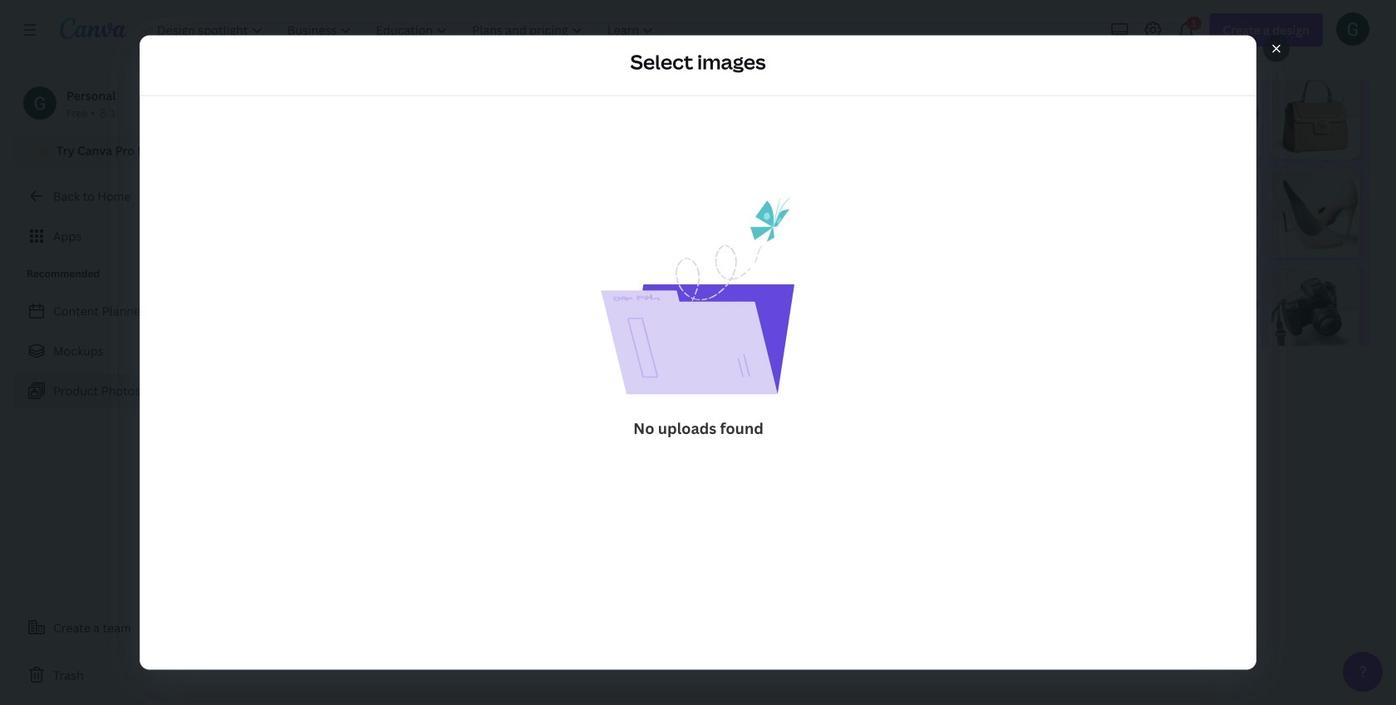 Task type: describe. For each thing, give the bounding box(es) containing it.
product photos" image
[[1016, 80, 1370, 346]]



Task type: locate. For each thing, give the bounding box(es) containing it.
tab list
[[673, 49, 724, 82]]

top level navigation element
[[146, 13, 668, 47]]

list
[[13, 294, 216, 407]]



Task type: vqa. For each thing, say whether or not it's contained in the screenshot.
Top level navigation Element
yes



